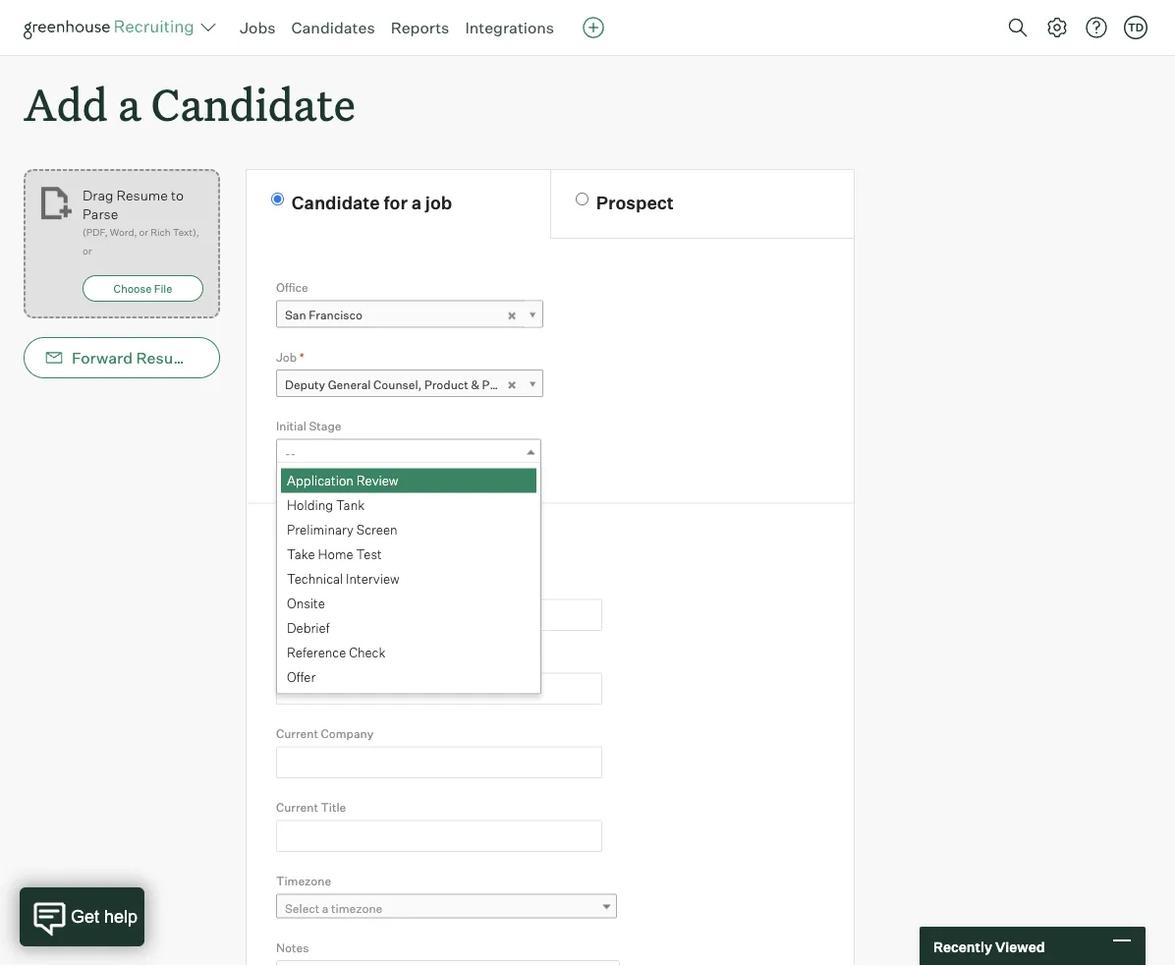 Task type: locate. For each thing, give the bounding box(es) containing it.
resume left to
[[116, 186, 168, 204]]

resume inside "drag resume to parse (pdf, word, or rich text), or"
[[116, 186, 168, 204]]

&
[[471, 377, 480, 392], [331, 532, 344, 554]]

stage
[[309, 419, 342, 434]]

debrief
[[287, 621, 330, 636]]

candidate right candidate for a job option
[[292, 191, 380, 214]]

1 horizontal spatial a
[[322, 901, 329, 916]]

None text field
[[276, 747, 603, 779]]

interview
[[346, 571, 400, 587]]

privacy
[[482, 377, 523, 392]]

resume for forward
[[136, 348, 196, 368]]

0 vertical spatial &
[[471, 377, 480, 392]]

-
[[285, 447, 290, 461], [290, 447, 296, 461]]

0 horizontal spatial &
[[331, 532, 344, 554]]

a right select on the left
[[322, 901, 329, 916]]

resume for drag
[[116, 186, 168, 204]]

2 vertical spatial a
[[322, 901, 329, 916]]

company up "interview"
[[348, 532, 430, 554]]

1 vertical spatial a
[[412, 191, 422, 214]]

counsel,
[[374, 377, 422, 392]]

first name *
[[276, 579, 342, 594]]

check
[[349, 645, 386, 661]]

word,
[[110, 226, 137, 239]]

resume
[[116, 186, 168, 204], [136, 348, 196, 368]]

general
[[328, 377, 371, 392]]

name up the offer on the bottom left of the page
[[303, 653, 334, 668]]

job
[[426, 191, 452, 214]]

& left test
[[331, 532, 344, 554]]

candidate
[[151, 75, 356, 133], [292, 191, 380, 214]]

0 vertical spatial *
[[300, 350, 304, 364]]

rich
[[151, 226, 171, 239]]

1 vertical spatial name
[[303, 653, 334, 668]]

current down the offer on the bottom left of the page
[[276, 727, 318, 741]]

name
[[276, 532, 327, 554]]

current left title
[[276, 800, 318, 815]]

2 current from the top
[[276, 800, 318, 815]]

for
[[384, 191, 408, 214]]

a right for
[[412, 191, 422, 214]]

& left privacy
[[471, 377, 480, 392]]

td button
[[1125, 16, 1148, 39]]

san
[[285, 308, 306, 323]]

resume inside button
[[136, 348, 196, 368]]

td
[[1129, 21, 1144, 34]]

current company
[[276, 727, 374, 741]]

application
[[287, 473, 354, 489]]

via
[[200, 348, 221, 368]]

choose
[[114, 282, 152, 295]]

1 vertical spatial &
[[331, 532, 344, 554]]

company up title
[[321, 727, 374, 741]]

a for timezone
[[322, 901, 329, 916]]

0 vertical spatial name
[[304, 579, 335, 594]]

current for current title
[[276, 800, 318, 815]]

0 vertical spatial a
[[118, 75, 141, 133]]

or left rich
[[139, 226, 148, 239]]

* for first name *
[[338, 579, 342, 594]]

1 vertical spatial or
[[83, 245, 92, 257]]

francisco
[[309, 308, 363, 323]]

--
[[285, 447, 296, 461]]

parse
[[83, 205, 118, 222]]

1 horizontal spatial or
[[139, 226, 148, 239]]

2 horizontal spatial a
[[412, 191, 422, 214]]

candidate down jobs on the left top of the page
[[151, 75, 356, 133]]

current for current company
[[276, 727, 318, 741]]

company
[[348, 532, 430, 554], [321, 727, 374, 741]]

name & company
[[276, 532, 430, 554]]

name up onsite
[[304, 579, 335, 594]]

candidate for a job
[[292, 191, 452, 214]]

1 vertical spatial resume
[[136, 348, 196, 368]]

resume left via
[[136, 348, 196, 368]]

job *
[[276, 350, 304, 364]]

* down home
[[338, 579, 342, 594]]

onsite
[[287, 596, 325, 612]]

1 - from the left
[[285, 447, 290, 461]]

test
[[356, 547, 382, 563]]

1 vertical spatial current
[[276, 800, 318, 815]]

product
[[425, 377, 469, 392]]

0 vertical spatial current
[[276, 727, 318, 741]]

* left check
[[336, 653, 341, 668]]

a
[[118, 75, 141, 133], [412, 191, 422, 214], [322, 901, 329, 916]]

offer
[[287, 670, 316, 685]]

2 vertical spatial *
[[336, 653, 341, 668]]

current
[[276, 727, 318, 741], [276, 800, 318, 815]]

viewed
[[996, 938, 1046, 955]]

(san
[[526, 377, 552, 392]]

*
[[300, 350, 304, 364], [338, 579, 342, 594], [336, 653, 341, 668]]

0 vertical spatial candidate
[[151, 75, 356, 133]]

0 vertical spatial resume
[[116, 186, 168, 204]]

drag resume to parse (pdf, word, or rich text), or
[[83, 186, 199, 257]]

name
[[304, 579, 335, 594], [303, 653, 334, 668]]

to
[[171, 186, 184, 204]]

or
[[139, 226, 148, 239], [83, 245, 92, 257]]

greenhouse recruiting image
[[24, 16, 201, 39]]

timezone
[[331, 901, 383, 916]]

* right job
[[300, 350, 304, 364]]

forward
[[72, 348, 133, 368]]

1 vertical spatial candidate
[[292, 191, 380, 214]]

2 - from the left
[[290, 447, 296, 461]]

None text field
[[276, 599, 603, 631], [276, 673, 603, 705], [276, 820, 603, 852], [276, 599, 603, 631], [276, 673, 603, 705], [276, 820, 603, 852]]

a right add
[[118, 75, 141, 133]]

Prospect radio
[[576, 193, 589, 206]]

configure image
[[1046, 16, 1070, 39]]

or down '(pdf,'
[[83, 245, 92, 257]]

1 vertical spatial *
[[338, 579, 342, 594]]

1 current from the top
[[276, 727, 318, 741]]

email
[[224, 348, 266, 368]]

jobs
[[240, 18, 276, 37]]

0 horizontal spatial a
[[118, 75, 141, 133]]

add
[[24, 75, 108, 133]]

drag
[[83, 186, 113, 204]]



Task type: describe. For each thing, give the bounding box(es) containing it.
name for last
[[303, 653, 334, 668]]

holding
[[287, 498, 333, 513]]

reports
[[391, 18, 450, 37]]

review
[[357, 473, 399, 489]]

title
[[321, 800, 346, 815]]

integrations
[[465, 18, 555, 37]]

reports link
[[391, 18, 450, 37]]

office
[[276, 280, 308, 295]]

san francisco
[[285, 308, 363, 323]]

a for candidate
[[118, 75, 141, 133]]

text),
[[173, 226, 199, 239]]

Candidate for a job radio
[[271, 193, 284, 206]]

home
[[318, 547, 354, 563]]

forward resume via email
[[72, 348, 266, 368]]

screen
[[357, 522, 398, 538]]

1 horizontal spatial &
[[471, 377, 480, 392]]

technical
[[287, 571, 343, 587]]

deputy general counsel, product & privacy (san francisco) (55)
[[285, 377, 639, 392]]

td button
[[1121, 12, 1152, 43]]

initial
[[276, 419, 307, 434]]

last name *
[[276, 653, 341, 668]]

candidates
[[292, 18, 375, 37]]

select
[[285, 901, 320, 916]]

job
[[276, 350, 297, 364]]

name for first
[[304, 579, 335, 594]]

reference
[[287, 645, 346, 661]]

francisco)
[[554, 377, 613, 392]]

add a candidate
[[24, 75, 356, 133]]

current title
[[276, 800, 346, 815]]

candidates link
[[292, 18, 375, 37]]

first
[[276, 579, 302, 594]]

san francisco link
[[276, 301, 544, 329]]

1 vertical spatial company
[[321, 727, 374, 741]]

select a timezone link
[[276, 894, 617, 922]]

-- link
[[276, 439, 542, 468]]

file
[[154, 282, 172, 295]]

recently
[[934, 938, 993, 955]]

last
[[276, 653, 301, 668]]

notes
[[276, 940, 309, 955]]

deputy general counsel, product & privacy (san francisco) (55) link
[[276, 370, 639, 398]]

search image
[[1007, 16, 1030, 39]]

deputy
[[285, 377, 325, 392]]

0 vertical spatial or
[[139, 226, 148, 239]]

select a timezone
[[285, 901, 383, 916]]

forward resume via email button
[[24, 337, 266, 379]]

tank
[[336, 498, 365, 513]]

(55)
[[615, 377, 639, 392]]

0 horizontal spatial or
[[83, 245, 92, 257]]

initial stage
[[276, 419, 342, 434]]

choose file
[[114, 282, 172, 295]]

jobs link
[[240, 18, 276, 37]]

0 vertical spatial company
[[348, 532, 430, 554]]

recently viewed
[[934, 938, 1046, 955]]

(pdf,
[[83, 226, 108, 239]]

timezone
[[276, 874, 331, 889]]

prospect
[[597, 191, 674, 214]]

preliminary
[[287, 522, 354, 538]]

* for last name *
[[336, 653, 341, 668]]

take
[[287, 547, 315, 563]]

integrations link
[[465, 18, 555, 37]]

application review holding tank preliminary screen take home test technical interview onsite debrief reference check offer
[[287, 473, 400, 685]]



Task type: vqa. For each thing, say whether or not it's contained in the screenshot.
the top name
yes



